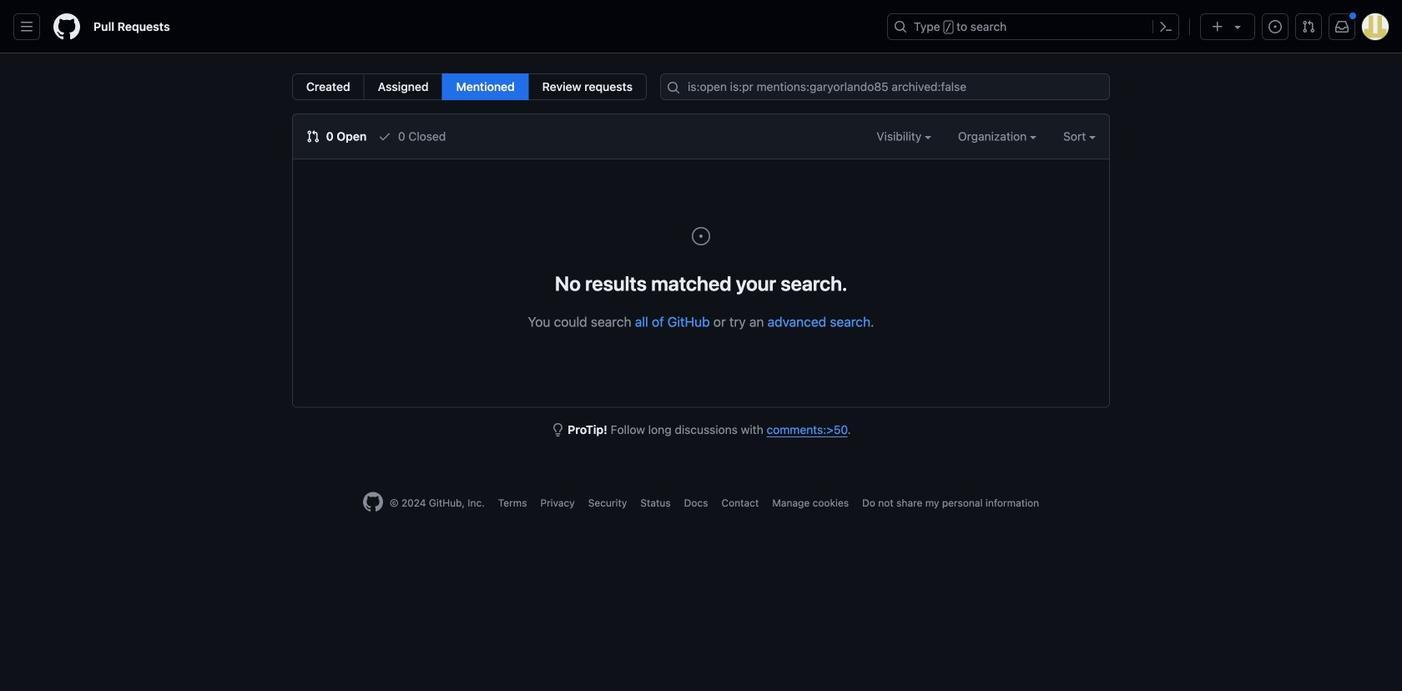 Task type: describe. For each thing, give the bounding box(es) containing it.
1 horizontal spatial homepage image
[[363, 492, 383, 512]]

issue opened image
[[1269, 20, 1283, 33]]

git pull request image
[[306, 130, 320, 143]]

notifications image
[[1336, 20, 1350, 33]]

search image
[[667, 81, 681, 94]]

issue opened image
[[691, 226, 712, 246]]

git pull request image
[[1303, 20, 1316, 33]]

0 horizontal spatial homepage image
[[53, 13, 80, 40]]

triangle down image
[[1232, 20, 1245, 33]]



Task type: vqa. For each thing, say whether or not it's contained in the screenshot.
Start a new repository element
no



Task type: locate. For each thing, give the bounding box(es) containing it.
command palette image
[[1160, 20, 1173, 33]]

check image
[[378, 130, 392, 143]]

0 vertical spatial homepage image
[[53, 13, 80, 40]]

Issues search field
[[661, 73, 1111, 100]]

light bulb image
[[552, 423, 565, 437]]

plus image
[[1212, 20, 1225, 33]]

Search all issues text field
[[661, 73, 1111, 100]]

homepage image
[[53, 13, 80, 40], [363, 492, 383, 512]]

pull requests element
[[292, 73, 647, 100]]

1 vertical spatial homepage image
[[363, 492, 383, 512]]



